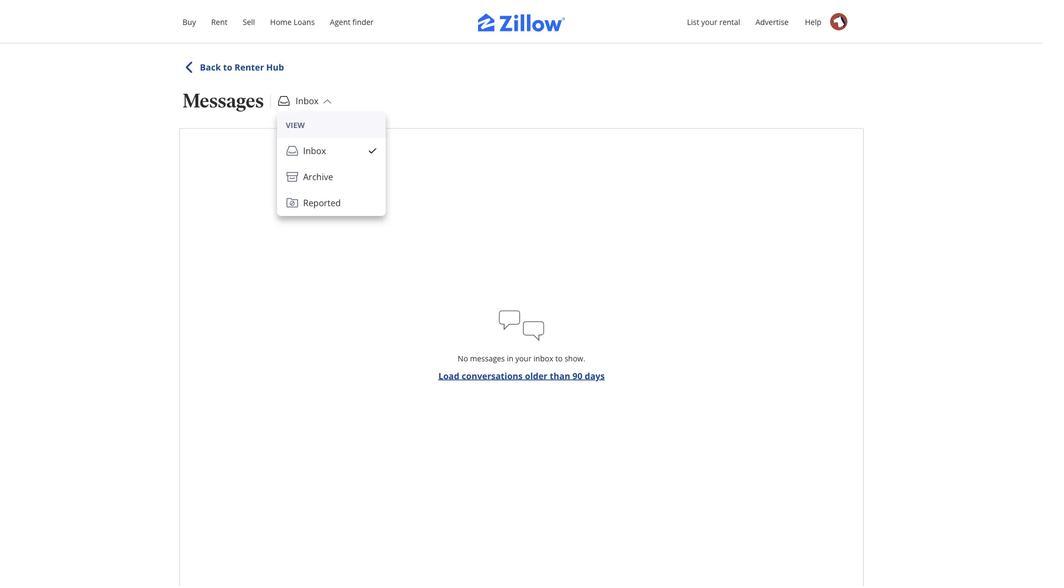 Task type: vqa. For each thing, say whether or not it's contained in the screenshot.
ZILLOW LOGO
no



Task type: locate. For each thing, give the bounding box(es) containing it.
0 vertical spatial inbox image
[[277, 95, 290, 108]]

to right the back
[[223, 61, 232, 73]]

1 horizontal spatial to
[[555, 354, 563, 364]]

1 horizontal spatial your
[[701, 17, 718, 27]]

renter
[[235, 61, 264, 73]]

to right inbox
[[555, 354, 563, 364]]

show.
[[565, 354, 585, 364]]

inbox image up archive icon
[[286, 145, 299, 158]]

main navigation
[[0, 0, 1043, 43]]

0 vertical spatial inbox
[[296, 95, 319, 107]]

list your rental link
[[680, 10, 748, 34]]

inbox up archive on the left top
[[303, 145, 326, 157]]

your right list
[[701, 17, 718, 27]]

1 vertical spatial inbox
[[303, 145, 326, 157]]

conversations
[[462, 370, 523, 382]]

inbox
[[296, 95, 319, 107], [303, 145, 326, 157]]

menu containing inbox
[[277, 112, 386, 216]]

0 vertical spatial your
[[701, 17, 718, 27]]

your right in
[[516, 354, 532, 364]]

archive button
[[277, 164, 386, 190]]

inbox inside button
[[303, 145, 326, 157]]

archive
[[303, 171, 333, 183]]

help link
[[798, 10, 829, 34]]

inbox left chevron down 'image' on the top left of page
[[296, 95, 319, 107]]

inbox
[[534, 354, 553, 364]]

chevron left image
[[183, 61, 196, 74]]

agent finder
[[330, 17, 374, 27]]

menu
[[277, 112, 386, 216]]

0 vertical spatial to
[[223, 61, 232, 73]]

0 horizontal spatial your
[[516, 354, 532, 364]]

1 vertical spatial inbox image
[[286, 145, 299, 158]]

inbox inside dropdown button
[[296, 95, 319, 107]]

1 vertical spatial your
[[516, 354, 532, 364]]

inbox image up view
[[277, 95, 290, 108]]

rental
[[720, 17, 740, 27]]

0 horizontal spatial to
[[223, 61, 232, 73]]

1 vertical spatial to
[[555, 354, 563, 364]]

spam folder image
[[286, 197, 299, 210]]

to
[[223, 61, 232, 73], [555, 354, 563, 364]]

in
[[507, 354, 514, 364]]

inbox image inside button
[[286, 145, 299, 158]]

messages
[[470, 354, 505, 364]]

loans
[[294, 17, 315, 27]]

messages
[[183, 89, 264, 112]]

sell link
[[235, 10, 263, 34]]

rent
[[211, 17, 228, 27]]

load conversations older than 90 days button
[[438, 370, 605, 383]]

inbox button
[[277, 95, 332, 108]]

back
[[200, 61, 221, 73]]

inbox for view
[[303, 145, 326, 157]]

reported
[[303, 197, 341, 209]]

agent finder link
[[322, 10, 381, 34]]

than
[[550, 370, 570, 382]]

your profile default icon image
[[830, 13, 848, 30]]

inbox image
[[277, 95, 290, 108], [286, 145, 299, 158]]

archive image
[[286, 171, 299, 184]]

your
[[701, 17, 718, 27], [516, 354, 532, 364]]

older
[[525, 370, 548, 382]]



Task type: describe. For each thing, give the bounding box(es) containing it.
buy link
[[175, 10, 204, 34]]

rent link
[[204, 10, 235, 34]]

list
[[687, 17, 699, 27]]

zillow real estate image
[[478, 13, 565, 32]]

agent
[[330, 17, 351, 27]]

advertise
[[756, 17, 789, 27]]

home loans
[[270, 17, 315, 27]]

no messages in your inbox to show.
[[458, 354, 585, 364]]

90
[[573, 370, 583, 382]]

help
[[805, 17, 822, 27]]

list your rental
[[687, 17, 740, 27]]

advertise link
[[748, 10, 796, 34]]

back to renter hub link
[[183, 61, 284, 74]]

home
[[270, 17, 292, 27]]

days
[[585, 370, 605, 382]]

sell
[[243, 17, 255, 27]]

load conversations older than 90 days
[[438, 370, 605, 382]]

inbox button
[[277, 138, 386, 164]]

back to renter hub
[[200, 61, 284, 73]]

checkmark image
[[368, 147, 377, 155]]

hub
[[266, 61, 284, 73]]

chevron down image
[[323, 97, 332, 106]]

inbox for messages
[[296, 95, 319, 107]]

finder
[[353, 17, 374, 27]]

view
[[286, 120, 305, 130]]

home loans link
[[263, 10, 322, 34]]

reported button
[[277, 190, 386, 216]]

no
[[458, 354, 468, 364]]

your inside main navigation
[[701, 17, 718, 27]]

load
[[438, 370, 460, 382]]

buy
[[183, 17, 196, 27]]



